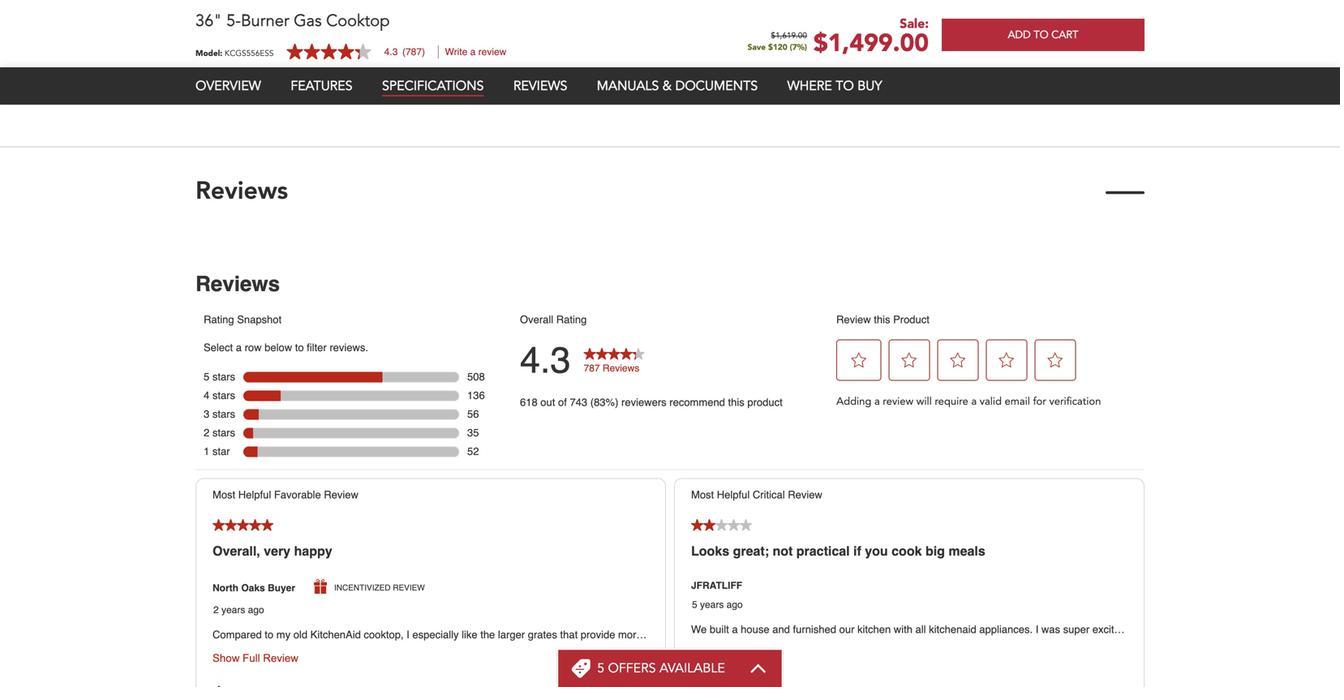 Task type: locate. For each thing, give the bounding box(es) containing it.
1 horizontal spatial to
[[836, 77, 854, 95]]

fuel
[[208, 33, 233, 50]]

1 horizontal spatial most
[[691, 489, 714, 501]]

5 up the available
[[692, 599, 698, 611]]

4.3 for 4.3
[[520, 339, 571, 381]]

stars up the star
[[212, 427, 235, 439]]

2 vertical spatial 5
[[597, 660, 605, 678]]

where
[[788, 77, 832, 95]]

promo tag image
[[571, 659, 591, 678]]

rating snapshot
[[204, 313, 282, 326]]

write a review button
[[445, 46, 507, 58]]

0 horizontal spatial rating
[[204, 313, 234, 326]]

4.3 (787)
[[384, 46, 425, 58]]

0 vertical spatial 2
[[204, 427, 210, 439]]

ago for favorable
[[248, 604, 264, 616]]

1 vertical spatial review
[[883, 397, 914, 407]]

0 horizontal spatial ago
[[248, 604, 264, 616]]

4 stars from the top
[[212, 427, 235, 439]]

stars for 5 stars
[[212, 371, 235, 383]]

full up the available
[[721, 647, 739, 659]]

1 vertical spatial 2
[[213, 604, 219, 616]]

1 horizontal spatial years
[[700, 599, 724, 611]]

kcgs556ess
[[225, 48, 274, 59]]

0 vertical spatial review
[[478, 46, 507, 58]]

1 horizontal spatial this
[[874, 313, 891, 326]]

rating
[[204, 313, 234, 326], [557, 313, 587, 326]]

1 horizontal spatial 5
[[597, 660, 605, 678]]

to
[[1034, 28, 1049, 42]]

helpful for critical
[[717, 489, 750, 501]]

5 for 5 stars
[[204, 371, 210, 383]]

stars right 4
[[212, 389, 235, 402]]

show full review for critical
[[691, 647, 777, 659]]

a for adding
[[875, 397, 880, 407]]

2 inside rating snapshot group
[[204, 427, 210, 439]]

a
[[470, 46, 476, 58], [236, 341, 242, 354], [875, 397, 880, 407], [972, 397, 977, 407]]

sale: $1,499.00
[[814, 15, 929, 60]]

0 horizontal spatial helpful
[[238, 489, 271, 501]]

1 horizontal spatial helpful
[[717, 489, 750, 501]]

overall rating
[[520, 313, 587, 326]]

cart
[[1052, 28, 1079, 42]]

0 horizontal spatial show full review button
[[204, 652, 307, 665]]

0 horizontal spatial 4.3
[[384, 46, 398, 58]]

row
[[245, 341, 262, 354]]

stars right the 3 on the bottom left
[[212, 408, 235, 420]]

of
[[558, 396, 567, 408]]

fuel type
[[208, 33, 264, 50]]

sale:
[[900, 15, 929, 33]]

most down the star
[[213, 489, 235, 501]]

adding a review will require a valid email for verification
[[837, 397, 1101, 407]]

a for select
[[236, 341, 242, 354]]

0 horizontal spatial 5
[[204, 371, 210, 383]]

3 stars from the top
[[212, 408, 235, 420]]

1 horizontal spatial 2
[[213, 604, 219, 616]]

4.3 for 4.3 (787)
[[384, 46, 398, 58]]

helpful left critical on the right
[[717, 489, 750, 501]]

0 horizontal spatial this
[[728, 396, 745, 408]]

2 rating from the left
[[557, 313, 587, 326]]

show full review for favorable
[[213, 652, 299, 664]]

a left valid
[[972, 397, 977, 407]]

0 vertical spatial 5
[[204, 371, 210, 383]]

2 helpful from the left
[[717, 489, 750, 501]]

show full review
[[691, 647, 777, 659], [213, 652, 299, 664]]

1 rating from the left
[[204, 313, 234, 326]]

1 helpful from the left
[[238, 489, 271, 501]]

full down 2 years ago
[[243, 652, 260, 664]]

full for critical
[[721, 647, 739, 659]]

1 most from the left
[[213, 489, 235, 501]]

stars for 2 stars
[[212, 427, 235, 439]]

to left buy
[[836, 77, 854, 95]]

0 horizontal spatial review
[[478, 46, 507, 58]]

rating right overall
[[557, 313, 587, 326]]

2 horizontal spatial 5
[[692, 599, 698, 611]]

this inside overall rating element
[[728, 396, 745, 408]]

overview link
[[196, 77, 261, 95]]

0 horizontal spatial show
[[213, 652, 240, 664]]

show full review button
[[683, 647, 785, 660], [204, 652, 307, 665]]

5 inside rating snapshot group
[[204, 371, 210, 383]]

most helpful favorable review
[[213, 489, 359, 501]]

review for write
[[478, 46, 507, 58]]

chevron icon image
[[750, 664, 768, 674]]

0 horizontal spatial show full review
[[213, 652, 299, 664]]

heading
[[597, 660, 725, 678]]

cooktop
[[326, 10, 390, 32]]

a right adding
[[875, 397, 880, 407]]

rating is 0 (out of 5 stars). group
[[837, 336, 1080, 384]]

write a review
[[445, 46, 507, 58]]

2 down the 3 on the bottom left
[[204, 427, 210, 439]]

stars for 3 stars
[[212, 408, 235, 420]]

review
[[837, 313, 871, 326], [324, 489, 359, 501], [788, 489, 823, 501], [742, 647, 777, 659], [263, 652, 299, 664]]

show up the available
[[691, 647, 718, 659]]

a left row
[[236, 341, 242, 354]]

0 vertical spatial 4.3
[[384, 46, 398, 58]]

years up d8c4887f dca8 44a1 801a cfe76c084647 icon
[[222, 604, 245, 616]]

2 stars from the top
[[212, 389, 235, 402]]

valid
[[980, 397, 1002, 407]]

1 horizontal spatial ago
[[727, 599, 743, 611]]

reviewers
[[622, 396, 667, 408]]

this
[[874, 313, 891, 326], [728, 396, 745, 408]]

0 horizontal spatial full
[[243, 652, 260, 664]]

1 horizontal spatial review
[[883, 397, 914, 407]]

review left will
[[883, 397, 914, 407]]

5 for 5 offers available
[[597, 660, 605, 678]]

show up d8c4887f dca8 44a1 801a cfe76c084647 icon
[[213, 652, 240, 664]]

most left critical on the right
[[691, 489, 714, 501]]

stars up 4 stars
[[212, 371, 235, 383]]

4.3 inside overall rating element
[[520, 339, 571, 381]]

stars
[[212, 371, 235, 383], [212, 389, 235, 402], [212, 408, 235, 420], [212, 427, 235, 439]]

2 most from the left
[[691, 489, 714, 501]]

most
[[213, 489, 235, 501], [691, 489, 714, 501]]

years up the available
[[700, 599, 724, 611]]

show
[[691, 647, 718, 659], [213, 652, 240, 664]]

show full review button up the chevron icon
[[683, 647, 785, 660]]

save
[[748, 42, 766, 53]]

a for write
[[470, 46, 476, 58]]

stars for 4 stars
[[212, 389, 235, 402]]

specifications
[[382, 77, 484, 95]]

0 horizontal spatial years
[[222, 604, 245, 616]]

2 up d8c4887f dca8 44a1 801a cfe76c084647 icon
[[213, 604, 219, 616]]

review for adding
[[883, 397, 914, 407]]

1 horizontal spatial 4.3
[[520, 339, 571, 381]]

5 up 4
[[204, 371, 210, 383]]

d8c4887f dca8 44a1 801a cfe76c084647 image
[[213, 686, 226, 687]]

rating up 'select' at left
[[204, 313, 234, 326]]

specifications link
[[382, 77, 484, 97]]

to left filter
[[295, 341, 304, 354]]

1 horizontal spatial show full review button
[[683, 647, 785, 660]]

1 vertical spatial this
[[728, 396, 745, 408]]

0 horizontal spatial 2
[[204, 427, 210, 439]]

review right favorable
[[324, 489, 359, 501]]

5 for 5 years ago
[[692, 599, 698, 611]]

4.3
[[384, 46, 398, 58], [520, 339, 571, 381]]

0 horizontal spatial to
[[295, 341, 304, 354]]

1 horizontal spatial full
[[721, 647, 739, 659]]

787 reviews
[[584, 363, 640, 374]]

0 horizontal spatial most
[[213, 489, 235, 501]]

1 vertical spatial 4.3
[[520, 339, 571, 381]]

ago for critical
[[727, 599, 743, 611]]

snapshot
[[237, 313, 282, 326]]

features
[[291, 77, 353, 95]]

manuals & documents link
[[597, 77, 758, 95]]

1 horizontal spatial show
[[691, 647, 718, 659]]

618 out of 743 (83%) reviewers recommend this product
[[520, 396, 783, 408]]

5 right promo tag image
[[597, 660, 605, 678]]

out
[[541, 396, 555, 408]]

most for most helpful favorable review
[[213, 489, 235, 501]]

(7%)
[[790, 42, 807, 53]]

5-
[[227, 10, 241, 32]]

helpful
[[238, 489, 271, 501], [717, 489, 750, 501]]

5
[[204, 371, 210, 383], [692, 599, 698, 611], [597, 660, 605, 678]]

0 vertical spatial to
[[836, 77, 854, 95]]

4.3 down overall rating
[[520, 339, 571, 381]]

years for most helpful critical review
[[700, 599, 724, 611]]

show full review button up d8c4887f dca8 44a1 801a cfe76c084647 icon
[[204, 652, 307, 665]]

4.3 left the (787)
[[384, 46, 398, 58]]

show full review up d8c4887f dca8 44a1 801a cfe76c084647 icon
[[213, 652, 299, 664]]

1 horizontal spatial rating
[[557, 313, 587, 326]]

helpful left favorable
[[238, 489, 271, 501]]

1 vertical spatial 5
[[692, 599, 698, 611]]

review right write
[[478, 46, 507, 58]]

full
[[721, 647, 739, 659], [243, 652, 260, 664]]

a right write
[[470, 46, 476, 58]]

years
[[700, 599, 724, 611], [222, 604, 245, 616]]

show full review up the chevron icon
[[691, 647, 777, 659]]

model: kcgs556ess
[[196, 48, 274, 59]]

where to buy link
[[788, 77, 882, 95]]

1 star
[[204, 445, 230, 458]]

overall rating element
[[512, 304, 829, 417]]

reviews.
[[330, 341, 368, 354]]

1 horizontal spatial show full review
[[691, 647, 777, 659]]

787
[[584, 363, 600, 374]]

helpful for favorable
[[238, 489, 271, 501]]

to
[[836, 77, 854, 95], [295, 341, 304, 354]]

ago
[[727, 599, 743, 611], [248, 604, 264, 616]]

available
[[660, 660, 725, 678]]

1 stars from the top
[[212, 371, 235, 383]]

email
[[1005, 397, 1030, 407]]

743
[[570, 396, 588, 408]]



Task type: vqa. For each thing, say whether or not it's contained in the screenshot.
Search search box
no



Task type: describe. For each thing, give the bounding box(es) containing it.
documents
[[676, 77, 758, 95]]

$1,619.00 save $120 (7%)
[[748, 32, 807, 53]]

adding
[[837, 397, 872, 407]]

heading containing 5
[[597, 660, 725, 678]]

overall
[[520, 313, 554, 326]]

show for most helpful favorable review
[[213, 652, 240, 664]]

136
[[467, 389, 485, 402]]

review right critical on the right
[[788, 489, 823, 501]]

review left product
[[837, 313, 871, 326]]

3
[[204, 408, 210, 420]]

3 stars
[[204, 408, 235, 420]]

buy
[[858, 77, 882, 95]]

most for most helpful critical review
[[691, 489, 714, 501]]

recommend
[[670, 396, 725, 408]]

0 vertical spatial this
[[874, 313, 891, 326]]

4
[[204, 389, 210, 402]]

product
[[894, 313, 930, 326]]

$1,619.00
[[771, 32, 807, 40]]

add
[[1008, 28, 1031, 42]]

will
[[917, 397, 932, 407]]

most helpful critical review
[[691, 489, 823, 501]]

features link
[[291, 77, 353, 95]]

product
[[748, 396, 783, 408]]

manuals
[[597, 77, 659, 95]]

(787)
[[403, 46, 425, 58]]

critical
[[753, 489, 785, 501]]

select a row below to filter reviews.
[[204, 341, 368, 354]]

favorable
[[274, 489, 321, 501]]

years for most helpful favorable review
[[222, 604, 245, 616]]

offers
[[608, 660, 656, 678]]

787 reviews link
[[575, 340, 654, 389]]

$1,499.00
[[814, 27, 929, 60]]

filter
[[307, 341, 327, 354]]

&
[[663, 77, 672, 95]]

(83%)
[[591, 396, 619, 408]]

write
[[445, 46, 468, 58]]

35
[[467, 427, 479, 439]]

36"
[[196, 10, 222, 32]]

2 for 2 stars
[[204, 427, 210, 439]]

reviews link
[[514, 77, 568, 95]]

5 stars
[[204, 371, 235, 383]]

where to buy
[[788, 77, 882, 95]]

5 years ago
[[692, 599, 743, 611]]

2 stars
[[204, 427, 235, 439]]

add to cart
[[1008, 28, 1079, 42]]

508
[[467, 371, 485, 383]]

2 years ago
[[213, 604, 264, 616]]

add to cart button
[[942, 19, 1145, 51]]

overview
[[196, 77, 261, 95]]

rating snapshot group
[[204, 368, 504, 461]]

review this product
[[837, 313, 930, 326]]

36" 5-burner gas cooktop
[[196, 10, 390, 32]]

4 stars
[[204, 389, 235, 402]]

model:
[[196, 48, 222, 59]]

show full review button for critical
[[683, 647, 785, 660]]

full for favorable
[[243, 652, 260, 664]]

show full review button for favorable
[[204, 652, 307, 665]]

52
[[467, 445, 479, 458]]

$120
[[768, 42, 788, 53]]

manuals & documents
[[597, 77, 758, 95]]

2 for 2 years ago
[[213, 604, 219, 616]]

gas
[[294, 10, 322, 32]]

review down 2 years ago
[[263, 652, 299, 664]]

burner
[[241, 10, 289, 32]]

reviews inside 787 reviews link
[[603, 363, 640, 374]]

star
[[212, 445, 230, 458]]

review up the chevron icon
[[742, 647, 777, 659]]

for
[[1033, 397, 1047, 407]]

verification
[[1050, 397, 1101, 407]]

618
[[520, 396, 538, 408]]

show for most helpful critical review
[[691, 647, 718, 659]]

1
[[204, 445, 210, 458]]

1 vertical spatial to
[[295, 341, 304, 354]]

5 offers available
[[597, 660, 725, 678]]

require
[[935, 397, 969, 407]]

type
[[236, 33, 264, 50]]

56
[[467, 408, 479, 420]]

select
[[204, 341, 233, 354]]

below
[[265, 341, 292, 354]]



